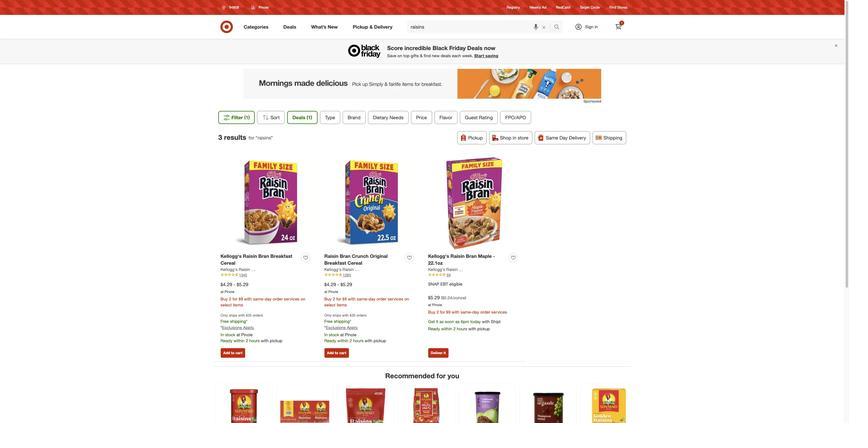 Task type: locate. For each thing, give the bounding box(es) containing it.
pickup for raisin bran crunch original breakfast cereal
[[374, 338, 386, 343]]

2 items from the left
[[337, 302, 347, 307]]

1 horizontal spatial cart
[[339, 351, 346, 355]]

free
[[221, 319, 229, 324], [324, 319, 333, 324]]

2 apply. from the left
[[347, 325, 358, 330]]

1 vertical spatial deals
[[467, 45, 483, 51]]

0 horizontal spatial $9
[[239, 296, 243, 301]]

1 kellogg's raisin bran from the left
[[221, 267, 260, 272]]

order up today
[[480, 309, 490, 315]]

2 $35 from the left
[[350, 313, 355, 317]]

needs
[[389, 115, 403, 121]]

stock
[[225, 332, 235, 337], [329, 332, 339, 337]]

0 horizontal spatial $35
[[246, 313, 252, 317]]

add to cart
[[223, 351, 242, 355], [327, 351, 346, 355]]

kellogg's raisin bran link up 1283
[[324, 267, 364, 273]]

1 horizontal spatial $4.29 - $5.29 at pinole buy 2 for $9 with same-day order services on select items
[[324, 282, 409, 307]]

1 horizontal spatial ready
[[324, 338, 336, 343]]

1 horizontal spatial on
[[397, 53, 402, 58]]

1 horizontal spatial (1)
[[306, 115, 312, 121]]

raisin inside kellogg's raisin bran maple - 22.1oz
[[451, 253, 465, 259]]

select for cereal
[[221, 302, 232, 307]]

shop in store
[[500, 135, 529, 141]]

1 horizontal spatial $9
[[342, 296, 347, 301]]

delivery for same day delivery
[[569, 135, 586, 141]]

1
[[621, 21, 623, 25]]

1 free from the left
[[221, 319, 229, 324]]

2 exclusions apply. link from the left
[[326, 325, 358, 330]]

0 horizontal spatial $4.29 - $5.29 at pinole buy 2 for $9 with same-day order services on select items
[[221, 282, 305, 307]]

kellogg's raisin bran link
[[221, 267, 260, 273], [324, 267, 364, 273], [428, 267, 468, 273]]

brand
[[348, 115, 360, 121]]

1 in from the left
[[221, 332, 224, 337]]

gifts
[[411, 53, 419, 58]]

1 items from the left
[[233, 302, 243, 307]]

2 inside $5.29 ( $0.24 /ounce ) at pinole buy 2 for $9 with same-day order services
[[437, 309, 439, 315]]

1 stock from the left
[[225, 332, 235, 337]]

pickup right new
[[353, 24, 368, 30]]

1 horizontal spatial exclusions
[[326, 325, 346, 330]]

0 horizontal spatial select
[[221, 302, 232, 307]]

exclusions for cereal
[[222, 325, 242, 330]]

$4.29
[[221, 282, 232, 287], [324, 282, 336, 287]]

at
[[221, 290, 224, 294], [324, 290, 327, 294], [428, 303, 431, 307], [236, 332, 240, 337], [340, 332, 344, 337]]

free for breakfast
[[324, 319, 333, 324]]

1 horizontal spatial only
[[324, 313, 332, 317]]

2 horizontal spatial same-
[[461, 309, 472, 315]]

$5.29 left (
[[428, 295, 440, 301]]

day inside $5.29 ( $0.24 /ounce ) at pinole buy 2 for $9 with same-day order services
[[472, 309, 479, 315]]

- for kellogg's raisin bran breakfast cereal
[[234, 282, 235, 287]]

in
[[595, 24, 598, 29], [513, 135, 516, 141]]

0 horizontal spatial kellogg's raisin bran link
[[221, 267, 260, 273]]

order for kellogg's raisin bran breakfast cereal
[[273, 296, 283, 301]]

exclusions apply. link
[[222, 325, 254, 330], [326, 325, 358, 330]]

day down 1283 link
[[369, 296, 375, 301]]

pickup inside button
[[468, 135, 483, 141]]

0 vertical spatial pickup
[[353, 24, 368, 30]]

1 horizontal spatial to
[[335, 351, 338, 355]]

cereal inside raisin bran crunch original breakfast cereal
[[348, 260, 362, 266]]

sun-maid california sun-dried raisins - .05oz / 12ct image
[[402, 387, 451, 423], [402, 387, 451, 423]]

raisin bran crunch original breakfast cereal link
[[324, 253, 402, 267]]

$35 for breakfast
[[350, 313, 355, 317]]

dietary needs
[[373, 115, 403, 121]]

sign in
[[585, 24, 598, 29]]

3 kellogg's raisin bran link from the left
[[428, 267, 468, 273]]

1 horizontal spatial in
[[324, 332, 328, 337]]

0 horizontal spatial to
[[231, 351, 234, 355]]

1 add from the left
[[223, 351, 230, 355]]

raisin bran crunch original breakfast cereal image
[[324, 157, 416, 250], [324, 157, 416, 250]]

1 $4.29 from the left
[[221, 282, 232, 287]]

1345
[[239, 273, 247, 277]]

2 horizontal spatial kellogg's raisin bran link
[[428, 267, 468, 273]]

sun-maid natural california raisins resealable bag -10oz image
[[341, 387, 390, 423], [341, 387, 390, 423]]

add for raisin bran crunch original breakfast cereal
[[327, 351, 334, 355]]

2 add from the left
[[327, 351, 334, 355]]

same- up 6pm on the bottom of the page
[[461, 309, 472, 315]]

weekly ad
[[530, 5, 546, 10]]

0 horizontal spatial (1)
[[244, 115, 250, 121]]

add to cart button
[[221, 348, 245, 358], [324, 348, 349, 358]]

2 shipping from the left
[[334, 319, 350, 324]]

bran inside kellogg's raisin bran breakfast cereal
[[258, 253, 269, 259]]

1 horizontal spatial shipping
[[334, 319, 350, 324]]

0 horizontal spatial only ships with $35 orders free shipping * * exclusions apply. in stock at  pinole ready within 2 hours with pickup
[[221, 313, 282, 343]]

1 horizontal spatial &
[[420, 53, 423, 58]]

1 cereal from the left
[[221, 260, 235, 266]]

$5.29 ( $0.24 /ounce ) at pinole buy 2 for $9 with same-day order services
[[428, 295, 507, 315]]

deals (1)
[[292, 115, 312, 121]]

2 in from the left
[[324, 332, 328, 337]]

deals right sort
[[292, 115, 305, 121]]

2 add to cart button from the left
[[324, 348, 349, 358]]

2 horizontal spatial services
[[491, 309, 507, 315]]

1 $4.29 - $5.29 at pinole buy 2 for $9 with same-day order services on select items from the left
[[221, 282, 305, 307]]

$9 up soon
[[446, 309, 451, 315]]

bran for kellogg's raisin bran breakfast cereal link
[[258, 253, 269, 259]]

1 horizontal spatial add
[[327, 351, 334, 355]]

to for breakfast
[[335, 351, 338, 355]]

kellogg's raisin bran link up the 1345
[[221, 267, 260, 273]]

1283
[[343, 273, 351, 277]]

0 horizontal spatial -
[[234, 282, 235, 287]]

94806 button
[[218, 2, 245, 13]]

kellogg's for kellogg's raisin bran breakfast cereal
[[221, 267, 238, 272]]

sun-maid california sun-dried raisins - 1oz / 6ct image
[[280, 387, 329, 423], [280, 387, 329, 423]]

1 ships from the left
[[229, 313, 237, 317]]

2 horizontal spatial within
[[441, 326, 452, 331]]

0 horizontal spatial order
[[273, 296, 283, 301]]

kellogg's up 22.1oz
[[428, 253, 449, 259]]

kellogg's down kellogg's raisin bran breakfast cereal in the left of the page
[[221, 267, 238, 272]]

deals for deals
[[283, 24, 296, 30]]

1 horizontal spatial $4.29
[[324, 282, 336, 287]]

cart for cereal
[[235, 351, 242, 355]]

kellogg's raisin bran up 59
[[428, 267, 468, 272]]

1 horizontal spatial pickup
[[468, 135, 483, 141]]

raisin for kellogg's raisin bran breakfast cereal kellogg's raisin bran link
[[239, 267, 250, 272]]

0 horizontal spatial $5.29
[[237, 282, 248, 287]]

deals up start
[[467, 45, 483, 51]]

0 horizontal spatial as
[[439, 319, 444, 324]]

2 select from the left
[[324, 302, 336, 307]]

1 horizontal spatial kellogg's raisin bran
[[324, 267, 364, 272]]

1 select from the left
[[221, 302, 232, 307]]

1 horizontal spatial exclusions apply. link
[[326, 325, 358, 330]]

1 only from the left
[[221, 313, 228, 317]]

1 add to cart button from the left
[[221, 348, 245, 358]]

target circle
[[580, 5, 600, 10]]

1 horizontal spatial cereal
[[348, 260, 362, 266]]

in right sign
[[595, 24, 598, 29]]

$5.29 down the 1345
[[237, 282, 248, 287]]

in inside button
[[513, 135, 516, 141]]

add for kellogg's raisin bran breakfast cereal
[[223, 351, 230, 355]]

it right deliver
[[444, 351, 446, 355]]

ships for breakfast
[[333, 313, 341, 317]]

on
[[397, 53, 402, 58], [301, 296, 305, 301], [404, 296, 409, 301]]

it for deliver
[[444, 351, 446, 355]]

add to cart for cereal
[[223, 351, 242, 355]]

find stores
[[609, 5, 627, 10]]

organic thompson raisins - 12oz - good & gather™ image
[[524, 387, 573, 423], [524, 387, 573, 423]]

2 horizontal spatial kellogg's raisin bran
[[428, 267, 468, 272]]

it inside get it as soon as 6pm today with shipt ready within 2 hours with pickup
[[436, 319, 438, 324]]

0 horizontal spatial cart
[[235, 351, 242, 355]]

1 add to cart from the left
[[223, 351, 242, 355]]

1 horizontal spatial in
[[595, 24, 598, 29]]

type
[[325, 115, 335, 121]]

2 $4.29 from the left
[[324, 282, 336, 287]]

it inside the 'deliver it' button
[[444, 351, 446, 355]]

only
[[221, 313, 228, 317], [324, 313, 332, 317]]

2 add to cart from the left
[[327, 351, 346, 355]]

0 horizontal spatial items
[[233, 302, 243, 307]]

items for breakfast
[[337, 302, 347, 307]]

target
[[580, 5, 590, 10]]

0 horizontal spatial ready
[[221, 338, 232, 343]]

0 horizontal spatial shipping
[[230, 319, 246, 324]]

sort button
[[257, 111, 285, 124]]

1 horizontal spatial $35
[[350, 313, 355, 317]]

2 as from the left
[[455, 319, 460, 324]]

0 horizontal spatial it
[[436, 319, 438, 324]]

delivery up score in the left top of the page
[[374, 24, 392, 30]]

1 horizontal spatial items
[[337, 302, 347, 307]]

same- down 1345 link
[[253, 296, 265, 301]]

deliver it button
[[428, 348, 448, 358]]

add
[[223, 351, 230, 355], [327, 351, 334, 355]]

2 stock from the left
[[329, 332, 339, 337]]

cereal inside kellogg's raisin bran breakfast cereal
[[221, 260, 235, 266]]

order for raisin bran crunch original breakfast cereal
[[377, 296, 386, 301]]

stock for cereal
[[225, 332, 235, 337]]

bran left crunch at the left of the page
[[340, 253, 351, 259]]

bran up 1345 link
[[258, 253, 269, 259]]

0 vertical spatial delivery
[[374, 24, 392, 30]]

What can we help you find? suggestions appear below search field
[[407, 20, 556, 33]]

0 horizontal spatial add to cart button
[[221, 348, 245, 358]]

(
[[441, 295, 442, 300]]

pickup for pickup
[[468, 135, 483, 141]]

raisin inside kellogg's raisin bran breakfast cereal
[[243, 253, 257, 259]]

same- for cereal
[[253, 296, 265, 301]]

kellogg's for raisin bran crunch original breakfast cereal
[[324, 267, 341, 272]]

1 orders from the left
[[253, 313, 263, 317]]

0 horizontal spatial cereal
[[221, 260, 235, 266]]

find stores link
[[609, 5, 627, 10]]

1 vertical spatial delivery
[[569, 135, 586, 141]]

same- down 1283 link
[[357, 296, 369, 301]]

delivery inside button
[[569, 135, 586, 141]]

1 horizontal spatial $5.29
[[340, 282, 352, 287]]

2 horizontal spatial $5.29
[[428, 295, 440, 301]]

order down 1283 link
[[377, 296, 386, 301]]

(1) right filter
[[244, 115, 250, 121]]

hours for raisin bran crunch original breakfast cereal
[[353, 338, 364, 343]]

only ships with $35 orders free shipping * * exclusions apply. in stock at  pinole ready within 2 hours with pickup
[[221, 313, 282, 343], [324, 313, 386, 343]]

kellogg's raisin bran link for kellogg's raisin bran breakfast cereal
[[221, 267, 260, 273]]

raisin for kellogg's raisin bran link corresponding to raisin bran crunch original breakfast cereal
[[343, 267, 354, 272]]

$5.29 down 1283
[[340, 282, 352, 287]]

1 exclusions from the left
[[222, 325, 242, 330]]

1 exclusions apply. link from the left
[[222, 325, 254, 330]]

bran for kellogg's raisin bran link corresponding to raisin bran crunch original breakfast cereal
[[355, 267, 364, 272]]

2 inside get it as soon as 6pm today with shipt ready within 2 hours with pickup
[[453, 326, 456, 331]]

1 horizontal spatial apply.
[[347, 325, 358, 330]]

delivery
[[374, 24, 392, 30], [569, 135, 586, 141]]

1 horizontal spatial pickup
[[374, 338, 386, 343]]

only for raisin bran crunch original breakfast cereal
[[324, 313, 332, 317]]

1 horizontal spatial add to cart button
[[324, 348, 349, 358]]

0 horizontal spatial kellogg's raisin bran
[[221, 267, 260, 272]]

0 horizontal spatial in
[[513, 135, 516, 141]]

bran down kellogg's raisin bran maple - 22.1oz
[[459, 267, 468, 272]]

)
[[465, 295, 466, 300]]

$9 for breakfast
[[342, 296, 347, 301]]

kellogg's raisin bran breakfast cereal image
[[221, 157, 313, 250], [221, 157, 313, 250]]

as left soon
[[439, 319, 444, 324]]

2 horizontal spatial buy
[[428, 309, 435, 315]]

1 horizontal spatial stock
[[329, 332, 339, 337]]

order down 1345 link
[[273, 296, 283, 301]]

within for kellogg's raisin bran breakfast cereal
[[234, 338, 245, 343]]

2 ships from the left
[[333, 313, 341, 317]]

buy for cereal
[[221, 296, 228, 301]]

stores
[[617, 5, 627, 10]]

kellogg's raisin bran up the 1345
[[221, 267, 260, 272]]

-
[[493, 253, 495, 259], [234, 282, 235, 287], [337, 282, 339, 287]]

0 horizontal spatial exclusions apply. link
[[222, 325, 254, 330]]

2 cart from the left
[[339, 351, 346, 355]]

guest
[[465, 115, 478, 121]]

0 horizontal spatial $4.29
[[221, 282, 232, 287]]

2 orders from the left
[[356, 313, 367, 317]]

22.1oz
[[428, 260, 443, 266]]

raisin inside raisin bran crunch original breakfast cereal
[[324, 253, 338, 259]]

0 horizontal spatial apply.
[[243, 325, 254, 330]]

0 horizontal spatial in
[[221, 332, 224, 337]]

weekly
[[530, 5, 541, 10]]

filter (1)
[[231, 115, 250, 121]]

hours inside get it as soon as 6pm today with shipt ready within 2 hours with pickup
[[457, 326, 467, 331]]

ready for kellogg's raisin bran breakfast cereal
[[221, 338, 232, 343]]

pickup inside get it as soon as 6pm today with shipt ready within 2 hours with pickup
[[477, 326, 490, 331]]

pickup down "guest rating" on the top of page
[[468, 135, 483, 141]]

kellogg's inside kellogg's raisin bran breakfast cereal
[[221, 253, 242, 259]]

to
[[231, 351, 234, 355], [335, 351, 338, 355]]

day down 1345 link
[[265, 296, 272, 301]]

(1)
[[244, 115, 250, 121], [306, 115, 312, 121]]

2 exclusions from the left
[[326, 325, 346, 330]]

pinole inside dropdown button
[[259, 5, 269, 10]]

type button
[[320, 111, 340, 124]]

for inside $5.29 ( $0.24 /ounce ) at pinole buy 2 for $9 with same-day order services
[[440, 309, 445, 315]]

1 horizontal spatial delivery
[[569, 135, 586, 141]]

1 horizontal spatial breakfast
[[324, 260, 346, 266]]

snap ebt eligible
[[428, 282, 462, 287]]

results
[[224, 133, 246, 141]]

dietary
[[373, 115, 388, 121]]

0 horizontal spatial buy
[[221, 296, 228, 301]]

select
[[221, 302, 232, 307], [324, 302, 336, 307]]

2 only from the left
[[324, 313, 332, 317]]

1 horizontal spatial as
[[455, 319, 460, 324]]

1 vertical spatial pickup
[[468, 135, 483, 141]]

0 horizontal spatial stock
[[225, 332, 235, 337]]

1 kellogg's raisin bran link from the left
[[221, 267, 260, 273]]

(1) for filter (1)
[[244, 115, 250, 121]]

pinole inside $5.29 ( $0.24 /ounce ) at pinole buy 2 for $9 with same-day order services
[[432, 303, 442, 307]]

kellogg's raisin bran link up 59
[[428, 267, 468, 273]]

2 horizontal spatial ready
[[428, 326, 440, 331]]

raisin for kellogg's raisin bran breakfast cereal link
[[243, 253, 257, 259]]

$35 for cereal
[[246, 313, 252, 317]]

2 (1) from the left
[[306, 115, 312, 121]]

2 horizontal spatial on
[[404, 296, 409, 301]]

registry link
[[507, 5, 520, 10]]

6pm
[[461, 319, 469, 324]]

exclusions for breakfast
[[326, 325, 346, 330]]

delivery for pickup & delivery
[[374, 24, 392, 30]]

0 horizontal spatial add
[[223, 351, 230, 355]]

within inside get it as soon as 6pm today with shipt ready within 2 hours with pickup
[[441, 326, 452, 331]]

2 horizontal spatial pickup
[[477, 326, 490, 331]]

flavor button
[[434, 111, 457, 124]]

0 horizontal spatial delivery
[[374, 24, 392, 30]]

it right the 'get'
[[436, 319, 438, 324]]

2 kellogg's raisin bran link from the left
[[324, 267, 364, 273]]

pickup
[[353, 24, 368, 30], [468, 135, 483, 141]]

$4.29 - $5.29 at pinole buy 2 for $9 with same-day order services on select items down 1283 link
[[324, 282, 409, 307]]

$9 for cereal
[[239, 296, 243, 301]]

shipping for cereal
[[230, 319, 246, 324]]

1 vertical spatial breakfast
[[324, 260, 346, 266]]

0 vertical spatial deals
[[283, 24, 296, 30]]

2 horizontal spatial $9
[[446, 309, 451, 315]]

pinole button
[[248, 2, 272, 13]]

bran
[[258, 253, 269, 259], [340, 253, 351, 259], [466, 253, 477, 259], [251, 267, 260, 272], [355, 267, 364, 272], [459, 267, 468, 272]]

kellogg's down raisin bran crunch original breakfast cereal
[[324, 267, 341, 272]]

0 horizontal spatial ships
[[229, 313, 237, 317]]

only ships with $35 orders free shipping * * exclusions apply. in stock at  pinole ready within 2 hours with pickup for breakfast
[[324, 313, 386, 343]]

1345 link
[[221, 273, 313, 278]]

0 horizontal spatial hours
[[249, 338, 260, 343]]

deals left what's
[[283, 24, 296, 30]]

0 horizontal spatial day
[[265, 296, 272, 301]]

buy inside $5.29 ( $0.24 /ounce ) at pinole buy 2 for $9 with same-day order services
[[428, 309, 435, 315]]

cereal
[[221, 260, 235, 266], [348, 260, 362, 266]]

2 to from the left
[[335, 351, 338, 355]]

day up today
[[472, 309, 479, 315]]

2 horizontal spatial day
[[472, 309, 479, 315]]

1 (1) from the left
[[244, 115, 250, 121]]

$4.29 - $5.29 at pinole buy 2 for $9 with same-day order services on select items for crunch
[[324, 282, 409, 307]]

1 horizontal spatial kellogg's raisin bran link
[[324, 267, 364, 273]]

items
[[233, 302, 243, 307], [337, 302, 347, 307]]

1 horizontal spatial orders
[[356, 313, 367, 317]]

1 cart from the left
[[235, 351, 242, 355]]

kellogg's raisin bran for kellogg's raisin bran breakfast cereal
[[221, 267, 260, 272]]

kellogg's up the 1345
[[221, 253, 242, 259]]

2 free from the left
[[324, 319, 333, 324]]

bran left maple
[[466, 253, 477, 259]]

kellogg's raisin bran link for kellogg's raisin bran maple - 22.1oz
[[428, 267, 468, 273]]

exclusions
[[222, 325, 242, 330], [326, 325, 346, 330]]

sign in link
[[570, 20, 607, 33]]

breakfast up 1283
[[324, 260, 346, 266]]

1 shipping from the left
[[230, 319, 246, 324]]

3 kellogg's raisin bran from the left
[[428, 267, 468, 272]]

1 apply. from the left
[[243, 325, 254, 330]]

ebt
[[440, 282, 448, 287]]

2 kellogg's raisin bran from the left
[[324, 267, 364, 272]]

1283 link
[[324, 273, 416, 278]]

new
[[432, 53, 440, 58]]

0 horizontal spatial only
[[221, 313, 228, 317]]

kellogg's raisin bran up 1283
[[324, 267, 364, 272]]

1 horizontal spatial select
[[324, 302, 336, 307]]

0 horizontal spatial same-
[[253, 296, 265, 301]]

0 vertical spatial it
[[436, 319, 438, 324]]

1 horizontal spatial same-
[[357, 296, 369, 301]]

0 horizontal spatial orders
[[253, 313, 263, 317]]

as left 6pm on the bottom of the page
[[455, 319, 460, 324]]

2 horizontal spatial -
[[493, 253, 495, 259]]

on for kellogg's raisin bran breakfast cereal
[[301, 296, 305, 301]]

2 cereal from the left
[[348, 260, 362, 266]]

$9 down the 1345
[[239, 296, 243, 301]]

bran down kellogg's raisin bran breakfast cereal in the left of the page
[[251, 267, 260, 272]]

2 horizontal spatial hours
[[457, 326, 467, 331]]

california raisins - 20oz - good & gather™ image
[[463, 387, 512, 423], [463, 387, 512, 423]]

$4.29 - $5.29 at pinole buy 2 for $9 with same-day order services on select items down 1345 link
[[221, 282, 305, 307]]

0 horizontal spatial exclusions
[[222, 325, 242, 330]]

1 horizontal spatial it
[[444, 351, 446, 355]]

delivery right day
[[569, 135, 586, 141]]

1 to from the left
[[231, 351, 234, 355]]

1 only ships with $35 orders free shipping * * exclusions apply. in stock at  pinole ready within 2 hours with pickup from the left
[[221, 313, 282, 343]]

2 $4.29 - $5.29 at pinole buy 2 for $9 with same-day order services on select items from the left
[[324, 282, 409, 307]]

$9 down 1283
[[342, 296, 347, 301]]

breakfast up 1345 link
[[270, 253, 292, 259]]

in left store
[[513, 135, 516, 141]]

1 $35 from the left
[[246, 313, 252, 317]]

0 vertical spatial &
[[370, 24, 373, 30]]

weekly ad link
[[530, 5, 546, 10]]

2 only ships with $35 orders free shipping * * exclusions apply. in stock at  pinole ready within 2 hours with pickup from the left
[[324, 313, 386, 343]]

bran down raisin bran crunch original breakfast cereal
[[355, 267, 364, 272]]

kellogg's raisin bran maple - 22.1oz image
[[428, 157, 520, 250], [428, 157, 520, 250]]

day for raisin bran crunch original breakfast cereal
[[369, 296, 375, 301]]

kellogg's down 22.1oz
[[428, 267, 445, 272]]

$35
[[246, 313, 252, 317], [350, 313, 355, 317]]

free for cereal
[[221, 319, 229, 324]]

sun-maid california sun-dried raisins canister – 20oz image
[[219, 387, 268, 423], [219, 387, 268, 423]]

2 horizontal spatial order
[[480, 309, 490, 315]]

0 vertical spatial breakfast
[[270, 253, 292, 259]]

deals inside score incredible black friday deals now save on top gifts & find new deals each week. start saving
[[467, 45, 483, 51]]

pickup for pickup & delivery
[[353, 24, 368, 30]]

(1) left type button
[[306, 115, 312, 121]]

add to cart for breakfast
[[327, 351, 346, 355]]

1 horizontal spatial buy
[[324, 296, 332, 301]]

1 horizontal spatial day
[[369, 296, 375, 301]]

(1) inside the filter (1) button
[[244, 115, 250, 121]]

bran inside kellogg's raisin bran maple - 22.1oz
[[466, 253, 477, 259]]

0 horizontal spatial add to cart
[[223, 351, 242, 355]]

ships for cereal
[[229, 313, 237, 317]]

today
[[470, 319, 481, 324]]

at inside $5.29 ( $0.24 /ounce ) at pinole buy 2 for $9 with same-day order services
[[428, 303, 431, 307]]

pickup
[[477, 326, 490, 331], [270, 338, 282, 343], [374, 338, 386, 343]]

0 horizontal spatial services
[[284, 296, 299, 301]]

$9 inside $5.29 ( $0.24 /ounce ) at pinole buy 2 for $9 with same-day order services
[[446, 309, 451, 315]]

sun-maid california golden raisins box - 12oz image
[[585, 387, 633, 423], [585, 387, 633, 423]]



Task type: vqa. For each thing, say whether or not it's contained in the screenshot.
The
no



Task type: describe. For each thing, give the bounding box(es) containing it.
kellogg's inside kellogg's raisin bran maple - 22.1oz
[[428, 253, 449, 259]]

pickup & delivery link
[[348, 20, 400, 33]]

incredible
[[404, 45, 431, 51]]

kellogg's raisin bran maple - 22.1oz link
[[428, 253, 506, 267]]

maple
[[478, 253, 492, 259]]

get it as soon as 6pm today with shipt ready within 2 hours with pickup
[[428, 319, 501, 331]]

only ships with $35 orders free shipping * * exclusions apply. in stock at  pinole ready within 2 hours with pickup for cereal
[[221, 313, 282, 343]]

pickup & delivery
[[353, 24, 392, 30]]

94806
[[229, 5, 239, 10]]

raisin bran crunch original breakfast cereal
[[324, 253, 388, 266]]

filter
[[231, 115, 243, 121]]

$5.29 for breakfast
[[340, 282, 352, 287]]

ready inside get it as soon as 6pm today with shipt ready within 2 hours with pickup
[[428, 326, 440, 331]]

& inside score incredible black friday deals now save on top gifts & find new deals each week. start saving
[[420, 53, 423, 58]]

fpo/apo
[[505, 115, 526, 121]]

shipping
[[603, 135, 622, 141]]

pickup for kellogg's raisin bran breakfast cereal
[[270, 338, 282, 343]]

save
[[387, 53, 396, 58]]

top
[[403, 53, 410, 58]]

recommended for you
[[385, 372, 459, 380]]

1 link
[[612, 20, 625, 33]]

same- for breakfast
[[357, 296, 369, 301]]

categories link
[[239, 20, 276, 33]]

categories
[[244, 24, 268, 30]]

1 as from the left
[[439, 319, 444, 324]]

deals
[[441, 53, 451, 58]]

ready for raisin bran crunch original breakfast cereal
[[324, 338, 336, 343]]

in for sign
[[595, 24, 598, 29]]

shipping for breakfast
[[334, 319, 350, 324]]

buy for breakfast
[[324, 296, 332, 301]]

same day delivery button
[[535, 131, 590, 144]]

kellogg's raisin bran for raisin bran crunch original breakfast cereal
[[324, 267, 364, 272]]

stock for breakfast
[[329, 332, 339, 337]]

(1) for deals (1)
[[306, 115, 312, 121]]

kellogg's raisin bran maple - 22.1oz
[[428, 253, 495, 266]]

advertisement region
[[243, 69, 601, 99]]

redcard link
[[556, 5, 570, 10]]

deals for deals (1)
[[292, 115, 305, 121]]

kellogg's for kellogg's raisin bran maple - 22.1oz
[[428, 267, 445, 272]]

raisin for the kellogg's raisin bran maple - 22.1oz link
[[451, 253, 465, 259]]

$5.29 for cereal
[[237, 282, 248, 287]]

shipping button
[[592, 131, 626, 144]]

breakfast inside kellogg's raisin bran breakfast cereal
[[270, 253, 292, 259]]

raisin for kellogg's raisin bran maple - 22.1oz kellogg's raisin bran link
[[446, 267, 458, 272]]

breakfast inside raisin bran crunch original breakfast cereal
[[324, 260, 346, 266]]

$4.29 for raisin bran crunch original breakfast cereal
[[324, 282, 336, 287]]

order inside $5.29 ( $0.24 /ounce ) at pinole buy 2 for $9 with same-day order services
[[480, 309, 490, 315]]

sponsored
[[584, 99, 601, 103]]

items for cereal
[[233, 302, 243, 307]]

get
[[428, 319, 435, 324]]

search button
[[551, 20, 566, 35]]

crunch
[[352, 253, 369, 259]]

price
[[416, 115, 427, 121]]

what's new link
[[306, 20, 345, 33]]

- for raisin bran crunch original breakfast cereal
[[337, 282, 339, 287]]

services inside $5.29 ( $0.24 /ounce ) at pinole buy 2 for $9 with same-day order services
[[491, 309, 507, 315]]

kellogg's raisin bran breakfast cereal link
[[221, 253, 299, 267]]

hours for kellogg's raisin bran breakfast cereal
[[249, 338, 260, 343]]

it for get
[[436, 319, 438, 324]]

guest rating
[[465, 115, 493, 121]]

orders for cereal
[[253, 313, 263, 317]]

bran for kellogg's raisin bran breakfast cereal kellogg's raisin bran link
[[251, 267, 260, 272]]

day
[[559, 135, 568, 141]]

guest rating button
[[460, 111, 498, 124]]

new
[[328, 24, 338, 30]]

within for raisin bran crunch original breakfast cereal
[[337, 338, 348, 343]]

shipt
[[491, 319, 501, 324]]

$5.29 inside $5.29 ( $0.24 /ounce ) at pinole buy 2 for $9 with same-day order services
[[428, 295, 440, 301]]

search
[[551, 24, 566, 30]]

sign
[[585, 24, 594, 29]]

brand button
[[342, 111, 365, 124]]

score
[[387, 45, 403, 51]]

services for kellogg's raisin bran breakfast cereal
[[284, 296, 299, 301]]

flavor
[[439, 115, 452, 121]]

what's new
[[311, 24, 338, 30]]

in for kellogg's raisin bran breakfast cereal
[[221, 332, 224, 337]]

start
[[474, 53, 484, 58]]

for inside 3 results for "raisins"
[[249, 135, 254, 141]]

services for raisin bran crunch original breakfast cereal
[[388, 296, 403, 301]]

with inside $5.29 ( $0.24 /ounce ) at pinole buy 2 for $9 with same-day order services
[[452, 309, 459, 315]]

fpo/apo button
[[500, 111, 531, 124]]

exclusions apply. link for breakfast
[[326, 325, 358, 330]]

filter (1) button
[[218, 111, 255, 124]]

kellogg's raisin bran breakfast cereal
[[221, 253, 292, 266]]

add to cart button for breakfast
[[324, 348, 349, 358]]

deals link
[[278, 20, 304, 33]]

find
[[609, 5, 616, 10]]

rating
[[479, 115, 493, 121]]

bran for the kellogg's raisin bran maple - 22.1oz link
[[466, 253, 477, 259]]

on inside score incredible black friday deals now save on top gifts & find new deals each week. start saving
[[397, 53, 402, 58]]

in for raisin bran crunch original breakfast cereal
[[324, 332, 328, 337]]

exclusions apply. link for cereal
[[222, 325, 254, 330]]

day for kellogg's raisin bran breakfast cereal
[[265, 296, 272, 301]]

3 results for "raisins"
[[218, 133, 273, 141]]

apply. for breakfast
[[347, 325, 358, 330]]

pickup button
[[457, 131, 487, 144]]

find
[[424, 53, 431, 58]]

apply. for cereal
[[243, 325, 254, 330]]

$4.29 for kellogg's raisin bran breakfast cereal
[[221, 282, 232, 287]]

store
[[518, 135, 529, 141]]

shop in store button
[[489, 131, 532, 144]]

kellogg's raisin bran link for raisin bran crunch original breakfast cereal
[[324, 267, 364, 273]]

"raisins"
[[256, 135, 273, 141]]

in for shop
[[513, 135, 516, 141]]

deliver it
[[431, 351, 446, 355]]

orders for breakfast
[[356, 313, 367, 317]]

registry
[[507, 5, 520, 10]]

circle
[[591, 5, 600, 10]]

3
[[218, 133, 222, 141]]

on for raisin bran crunch original breakfast cereal
[[404, 296, 409, 301]]

same
[[546, 135, 558, 141]]

same- inside $5.29 ( $0.24 /ounce ) at pinole buy 2 for $9 with same-day order services
[[461, 309, 472, 315]]

dietary needs button
[[368, 111, 408, 124]]

sort
[[270, 115, 280, 121]]

ad
[[542, 5, 546, 10]]

saving
[[485, 53, 498, 58]]

to for cereal
[[231, 351, 234, 355]]

$4.29 - $5.29 at pinole buy 2 for $9 with same-day order services on select items for bran
[[221, 282, 305, 307]]

- inside kellogg's raisin bran maple - 22.1oz
[[493, 253, 495, 259]]

59 link
[[428, 273, 520, 278]]

original
[[370, 253, 388, 259]]

each
[[452, 53, 461, 58]]

0 horizontal spatial &
[[370, 24, 373, 30]]

cart for breakfast
[[339, 351, 346, 355]]

bran inside raisin bran crunch original breakfast cereal
[[340, 253, 351, 259]]

kellogg's raisin bran for kellogg's raisin bran maple - 22.1oz
[[428, 267, 468, 272]]

eligible
[[449, 282, 462, 287]]

price button
[[411, 111, 432, 124]]

select for breakfast
[[324, 302, 336, 307]]

recommended
[[385, 372, 435, 380]]

what's
[[311, 24, 326, 30]]

bran for kellogg's raisin bran maple - 22.1oz kellogg's raisin bran link
[[459, 267, 468, 272]]

add to cart button for cereal
[[221, 348, 245, 358]]

you
[[448, 372, 459, 380]]

redcard
[[556, 5, 570, 10]]

only for kellogg's raisin bran breakfast cereal
[[221, 313, 228, 317]]



